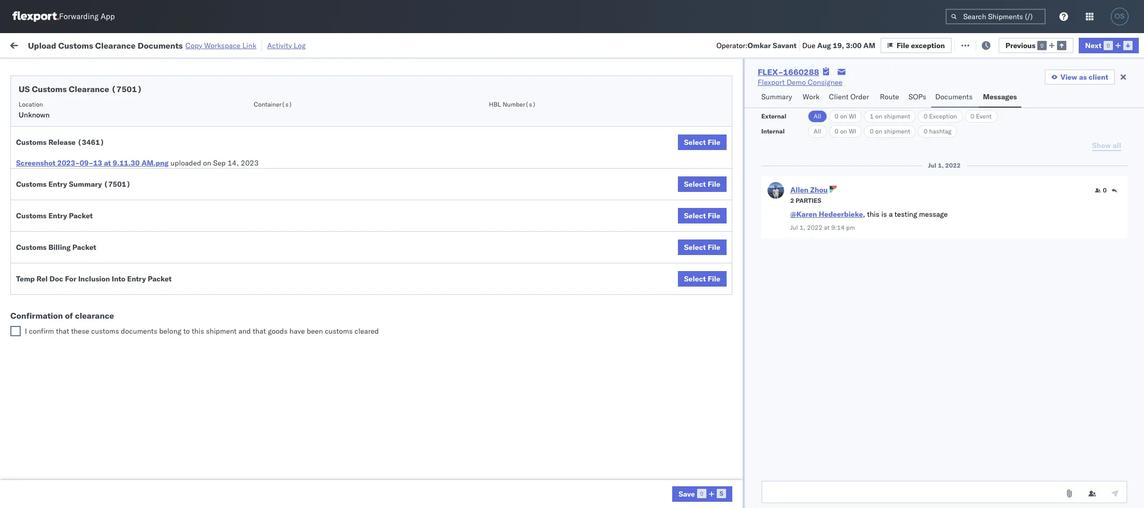Task type: locate. For each thing, give the bounding box(es) containing it.
4 5, from the top
[[267, 170, 273, 180]]

packet right billing
[[72, 243, 96, 252]]

pickup for confirm pickup from los angeles, ca link
[[52, 284, 75, 293]]

pickup inside confirm pickup from los angeles, ca link
[[52, 284, 75, 293]]

shipment up 0 on shipment
[[884, 112, 911, 120]]

batch action button
[[1070, 37, 1138, 53]]

entry right into
[[127, 275, 146, 284]]

customs entry summary (7501)
[[16, 180, 131, 189]]

savant for first the schedule delivery appointment "link" from the top
[[1046, 102, 1069, 111]]

wi for 1
[[849, 112, 857, 120]]

ocean fcl for third the schedule delivery appointment "link" from the top of the page
[[387, 261, 423, 271]]

1 flex-2130384 from the top
[[696, 444, 750, 453]]

ocean fcl for 3rd schedule pickup from los angeles, ca link
[[387, 193, 423, 202]]

all button for internal
[[808, 125, 827, 138]]

2 vertical spatial shipment
[[206, 327, 237, 336]]

0 vertical spatial schedule delivery appointment button
[[24, 101, 127, 112]]

ca for confirm pickup from los angeles, ca link
[[137, 284, 147, 293]]

1 fcl from the top
[[410, 125, 423, 134]]

clearance inside button
[[80, 215, 114, 225]]

all
[[814, 112, 822, 120], [814, 127, 822, 135]]

09-
[[80, 159, 93, 168]]

1 vertical spatial 1,
[[800, 224, 806, 232]]

1 vertical spatial upload
[[24, 215, 47, 225]]

confirm delivery
[[24, 307, 79, 316]]

2130387 down 1893174 at right
[[718, 353, 750, 362]]

at left 9:14 at the right top
[[824, 224, 830, 232]]

schedule down unknown
[[24, 124, 54, 133]]

1 vertical spatial omkar savant
[[1023, 170, 1069, 180]]

2 hlxu8034992 from the top
[[891, 124, 942, 134]]

4 test123456 from the top
[[864, 216, 907, 225]]

0 vertical spatial confirm
[[24, 284, 50, 293]]

for
[[65, 275, 76, 284]]

0 vertical spatial all
[[814, 112, 822, 120]]

view
[[1061, 73, 1078, 82]]

customs entry packet
[[16, 211, 93, 221]]

packet right into
[[148, 275, 172, 284]]

0 vertical spatial savant
[[773, 41, 797, 50]]

1 vertical spatial documents
[[936, 92, 973, 102]]

2130387 right save
[[718, 489, 750, 499]]

summary button
[[758, 88, 799, 108]]

schedule pickup from los angeles, ca link up 09-
[[24, 146, 151, 157]]

3 hlxu8034992 from the top
[[891, 170, 942, 179]]

numbers
[[810, 83, 836, 91], [901, 83, 927, 91]]

1 select file button from the top
[[678, 135, 727, 150]]

(7501) for customs entry summary (7501)
[[104, 180, 131, 189]]

customs up billing
[[49, 215, 78, 225]]

select file button for customs entry summary (7501)
[[678, 177, 727, 192]]

exception
[[982, 40, 1016, 49], [912, 41, 945, 50]]

1 vertical spatial (7501)
[[104, 180, 131, 189]]

savant for second the schedule delivery appointment "link" from the top of the page
[[1046, 170, 1069, 180]]

batch action
[[1086, 40, 1131, 49]]

2 schedule pickup from los angeles, ca button from the top
[[24, 146, 151, 158]]

0 vertical spatial entry
[[48, 180, 67, 189]]

1 vertical spatial 0 on wi
[[835, 127, 857, 135]]

0 vertical spatial 1,
[[938, 162, 944, 169]]

5,
[[267, 102, 273, 111], [267, 125, 273, 134], [267, 147, 273, 157], [267, 170, 273, 180], [267, 193, 273, 202]]

all for external
[[814, 112, 822, 120]]

hlxu8034992 for the upload customs clearance documents link
[[891, 216, 942, 225]]

1 vertical spatial appointment
[[85, 170, 127, 179]]

2:59 am edt, nov 5, 2022 for second the schedule delivery appointment "link" from the top of the page
[[202, 170, 293, 180]]

message
[[140, 40, 169, 49]]

customs down by: at the left of page
[[32, 84, 67, 94]]

exception down search shipments (/) text field
[[982, 40, 1016, 49]]

1 vertical spatial 2130384
[[718, 467, 750, 476]]

view as client button
[[1045, 69, 1116, 85]]

clearance for upload customs clearance documents
[[80, 215, 114, 225]]

2:59 am est, dec 14, 2022
[[202, 261, 297, 271]]

1 hlxu8034992 from the top
[[891, 102, 942, 111]]

14, up "23," at the bottom of the page
[[266, 261, 277, 271]]

0 vertical spatial flex-2130384
[[696, 444, 750, 453]]

1 vertical spatial schedule delivery appointment button
[[24, 169, 127, 181]]

customs left billing
[[16, 243, 47, 252]]

fcl for 1st schedule pickup from los angeles, ca link from the top of the page
[[410, 125, 423, 134]]

2 horizontal spatial at
[[824, 224, 830, 232]]

hlxu8034992 up the abcdefg78456546
[[891, 216, 942, 225]]

3 select file from the top
[[684, 211, 721, 221]]

shipment left and
[[206, 327, 237, 336]]

5 ceau7522281, from the top
[[781, 216, 834, 225]]

exception up mbl/mawb numbers button
[[912, 41, 945, 50]]

schedule pickup from los angeles, ca link down customs entry summary (7501)
[[24, 192, 151, 202]]

file exception up mbl/mawb numbers button
[[897, 41, 945, 50]]

est, up 7:00 pm est, dec 23, 2022
[[233, 261, 249, 271]]

select file button
[[678, 135, 727, 150], [678, 177, 727, 192], [678, 208, 727, 224], [678, 240, 727, 255], [678, 272, 727, 287]]

omkar for 2nd schedule delivery appointment "button" from the bottom
[[1023, 170, 1045, 180]]

1, down hashtag on the top of page
[[938, 162, 944, 169]]

schedule pickup from los angeles, ca button down clearance
[[24, 329, 151, 340]]

flex-1889466
[[696, 239, 750, 248], [696, 261, 750, 271], [696, 284, 750, 294], [696, 307, 750, 316]]

2130387 down 1662119
[[718, 421, 750, 430]]

schedule delivery appointment down us customs clearance (7501)
[[24, 101, 127, 111]]

from for 3rd schedule pickup from los angeles, ca link
[[81, 193, 96, 202]]

lhuu7894563, uetu5238478
[[781, 238, 887, 248]]

2 vertical spatial omkar
[[1023, 170, 1045, 180]]

schedule delivery appointment button up the for
[[24, 260, 127, 272]]

2
[[791, 197, 795, 205]]

2 select file from the top
[[684, 180, 721, 189]]

ceau7522281, for second the schedule delivery appointment "link" from the top of the page
[[781, 170, 834, 179]]

ca for 1st schedule pickup from los angeles, ca link from the top of the page
[[142, 124, 151, 133]]

2 vertical spatial schedule delivery appointment link
[[24, 260, 127, 271]]

7:00 pm est, dec 23, 2022
[[202, 284, 297, 294]]

pickup for 4th schedule pickup from los angeles, ca link from the bottom
[[56, 147, 79, 156]]

0 horizontal spatial jul
[[791, 224, 798, 232]]

customs right been
[[325, 327, 353, 336]]

fcl for confirm pickup from los angeles, ca link
[[410, 284, 423, 294]]

5, for 4th schedule pickup from los angeles, ca link from the bottom
[[267, 147, 273, 157]]

1 horizontal spatial customs
[[325, 327, 353, 336]]

flex-2130384
[[696, 444, 750, 453], [696, 467, 750, 476]]

work right import
[[113, 40, 131, 49]]

messages button
[[979, 88, 1022, 108]]

1 horizontal spatial jul
[[929, 162, 937, 169]]

est, for 23,
[[233, 284, 248, 294]]

entry up customs billing packet
[[48, 211, 67, 221]]

0 event
[[971, 112, 992, 120]]

i
[[25, 327, 27, 336]]

2023 right 13,
[[277, 330, 295, 339]]

2 vertical spatial est,
[[233, 330, 249, 339]]

1 select from the top
[[684, 138, 706, 147]]

filtered by:
[[10, 63, 47, 73]]

wi
[[849, 112, 857, 120], [849, 127, 857, 135]]

3 schedule pickup from los angeles, ca from the top
[[24, 193, 151, 202]]

forwarding app link
[[12, 11, 115, 22]]

schedule down customs entry packet
[[24, 238, 54, 247]]

allen zhou
[[791, 186, 828, 195]]

1 vertical spatial wi
[[849, 127, 857, 135]]

1 0 on wi from the top
[[835, 112, 857, 120]]

customs
[[91, 327, 119, 336], [325, 327, 353, 336]]

los for 1st schedule pickup from los angeles, ca link from the top of the page
[[98, 124, 109, 133]]

delivery inside confirm delivery link
[[52, 307, 79, 316]]

dec for 23,
[[250, 284, 264, 294]]

0 horizontal spatial work
[[113, 40, 131, 49]]

work
[[113, 40, 131, 49], [803, 92, 820, 102]]

0 vertical spatial 0 on wi
[[835, 112, 857, 120]]

1 vertical spatial schedule delivery appointment
[[24, 170, 127, 179]]

from for 4th schedule pickup from los angeles, ca link from the bottom
[[81, 147, 96, 156]]

upload inside button
[[24, 215, 47, 225]]

1 vertical spatial packet
[[72, 243, 96, 252]]

upload up customs billing packet
[[24, 215, 47, 225]]

file exception down search shipments (/) text field
[[967, 40, 1016, 49]]

0 vertical spatial schedule delivery appointment
[[24, 101, 127, 111]]

0 vertical spatial packet
[[69, 211, 93, 221]]

1, down the '@karen'
[[800, 224, 806, 232]]

2 select file button from the top
[[678, 177, 727, 192]]

schedule delivery appointment up customs entry summary (7501)
[[24, 170, 127, 179]]

ocean fcl for confirm pickup from los angeles, ca link
[[387, 284, 423, 294]]

confirm inside 'button'
[[24, 307, 50, 316]]

this right the ','
[[868, 210, 880, 219]]

schedule pickup from los angeles, ca up (3461)
[[24, 124, 151, 133]]

0 vertical spatial omkar savant
[[1023, 102, 1069, 111]]

am.png
[[142, 159, 169, 168]]

2 vertical spatial clearance
[[80, 215, 114, 225]]

mbl/mawb numbers
[[864, 83, 927, 91]]

os button
[[1108, 5, 1132, 29]]

4 ceau7522281, from the top
[[781, 193, 834, 202]]

5 edt, from the top
[[233, 193, 250, 202]]

1 horizontal spatial that
[[253, 327, 266, 336]]

bosch ocean test
[[469, 102, 529, 111], [469, 125, 529, 134], [552, 125, 611, 134], [469, 170, 529, 180], [552, 170, 611, 180], [469, 193, 529, 202], [552, 193, 611, 202], [469, 261, 529, 271], [552, 261, 611, 271], [469, 284, 529, 294], [552, 284, 611, 294]]

ceau7522281, hlxu6269489, hlxu8034992 for first the schedule delivery appointment "link" from the top
[[781, 102, 942, 111]]

jul inside @karen hedeerbieke , this is a testing message jul 1, 2022 at 9:14 pm
[[791, 224, 798, 232]]

2 fcl from the top
[[410, 170, 423, 180]]

and
[[239, 327, 251, 336]]

2 vertical spatial documents
[[115, 215, 153, 225]]

us
[[19, 84, 30, 94]]

1 vertical spatial confirm
[[24, 307, 50, 316]]

14, right sep
[[228, 159, 239, 168]]

1 horizontal spatial at
[[206, 40, 213, 49]]

1 schedule pickup from los angeles, ca from the top
[[24, 124, 151, 133]]

edt, for second the schedule delivery appointment "link" from the top of the page
[[233, 170, 250, 180]]

upload up by: at the left of page
[[28, 40, 56, 51]]

confirm pickup from los angeles, ca link
[[24, 283, 147, 294]]

2 test123456 from the top
[[864, 125, 907, 134]]

1 vertical spatial schedule delivery appointment link
[[24, 169, 127, 180]]

0 vertical spatial appointment
[[85, 101, 127, 111]]

resize handle column header
[[184, 80, 196, 509], [325, 80, 337, 509], [369, 80, 382, 509], [452, 80, 464, 509], [534, 80, 547, 509], [662, 80, 674, 509], [763, 80, 776, 509], [846, 80, 859, 509], [1005, 80, 1018, 509], [1088, 80, 1100, 509], [1126, 80, 1138, 509]]

2 vertical spatial savant
[[1046, 170, 1069, 180]]

0 vertical spatial shipment
[[884, 112, 911, 120]]

0 vertical spatial clearance
[[95, 40, 136, 51]]

2 numbers from the left
[[901, 83, 927, 91]]

2 hlxu6269489, from the top
[[836, 124, 889, 134]]

work down container numbers
[[803, 92, 820, 102]]

confirm inside button
[[24, 284, 50, 293]]

dec left "23," at the bottom of the page
[[250, 284, 264, 294]]

7 schedule from the top
[[24, 261, 54, 270]]

a
[[889, 210, 893, 219]]

delivery for first the schedule delivery appointment "link" from the top
[[56, 101, 83, 111]]

confirmation of clearance
[[10, 311, 114, 321]]

clearance down ready
[[69, 84, 109, 94]]

1 nov from the top
[[251, 102, 265, 111]]

ceau7522281, for first the schedule delivery appointment "link" from the top
[[781, 102, 834, 111]]

schedule pickup from los angeles, ca down clearance
[[24, 329, 151, 339]]

work
[[30, 38, 56, 52]]

shipment down 1 on shipment at top
[[884, 127, 911, 135]]

shipment for 0 on shipment
[[884, 127, 911, 135]]

os
[[1115, 12, 1125, 20]]

4 schedule pickup from los angeles, ca button from the top
[[24, 238, 151, 249]]

2130384 up save button
[[718, 467, 750, 476]]

nov for first the schedule delivery appointment "link" from the top
[[251, 102, 265, 111]]

@karen hedeerbieke , this is a testing message jul 1, 2022 at 9:14 pm
[[791, 210, 948, 232]]

6 resize handle column header from the left
[[662, 80, 674, 509]]

hlxu8034992 up testing at the right top
[[891, 193, 942, 202]]

confirm up confirm
[[24, 307, 50, 316]]

3 5, from the top
[[267, 147, 273, 157]]

rel
[[37, 275, 48, 284]]

schedule pickup from los angeles, ca link down upload customs clearance documents button
[[24, 238, 151, 248]]

app
[[101, 12, 115, 21]]

hlxu6269489, for first the schedule delivery appointment "link" from the top
[[836, 102, 889, 111]]

3 2130387 from the top
[[718, 421, 750, 430]]

schedule delivery appointment button down the 2023-
[[24, 169, 127, 181]]

flex-2130387 down flex-1662119
[[696, 421, 750, 430]]

dec up 7:00 pm est, dec 23, 2022
[[251, 261, 264, 271]]

select file button for customs billing packet
[[678, 240, 727, 255]]

1 hlxu6269489, from the top
[[836, 102, 889, 111]]

angeles, inside button
[[107, 284, 136, 293]]

blocked,
[[128, 64, 154, 72]]

3 flex-1846748 from the top
[[696, 147, 750, 157]]

1 horizontal spatial 14,
[[266, 261, 277, 271]]

2 ceau7522281, hlxu6269489, hlxu8034992 from the top
[[781, 124, 942, 134]]

numbers up client
[[810, 83, 836, 91]]

at right '13'
[[104, 159, 111, 168]]

schedule down confirmation on the left bottom of the page
[[24, 329, 54, 339]]

clearance up work,
[[95, 40, 136, 51]]

select file button for temp rel doc for inclusion into entry packet
[[678, 272, 727, 287]]

hlxu8034992 for first the schedule delivery appointment "link" from the top
[[891, 102, 942, 111]]

7 2:59 from the top
[[202, 330, 218, 339]]

schedule pickup from los angeles, ca for 3rd schedule pickup from los angeles, ca link
[[24, 193, 151, 202]]

of
[[65, 311, 73, 321]]

jul down the '@karen'
[[791, 224, 798, 232]]

flex-1893174 button
[[679, 327, 752, 342], [679, 327, 752, 342]]

forwarding app
[[59, 12, 115, 21]]

1 vertical spatial clearance
[[69, 84, 109, 94]]

0 horizontal spatial numbers
[[810, 83, 836, 91]]

1 appointment from the top
[[85, 101, 127, 111]]

0 horizontal spatial 1,
[[800, 224, 806, 232]]

1 horizontal spatial numbers
[[901, 83, 927, 91]]

delivery
[[56, 101, 83, 111], [56, 170, 83, 179], [56, 261, 83, 270], [52, 307, 79, 316]]

schedule pickup from los angeles, ca down customs entry summary (7501)
[[24, 193, 151, 202]]

upload for upload customs clearance documents
[[24, 215, 47, 225]]

0 vertical spatial schedule delivery appointment link
[[24, 101, 127, 111]]

1 wi from the top
[[849, 112, 857, 120]]

schedule delivery appointment up the for
[[24, 261, 127, 270]]

0 horizontal spatial that
[[56, 327, 69, 336]]

2 all button from the top
[[808, 125, 827, 138]]

4 select from the top
[[684, 243, 706, 252]]

1 vertical spatial jul
[[791, 224, 798, 232]]

1 flex-1889466 from the top
[[696, 239, 750, 248]]

4 schedule pickup from los angeles, ca from the top
[[24, 238, 151, 247]]

ca inside confirm pickup from los angeles, ca link
[[137, 284, 147, 293]]

schedule delivery appointment button down us customs clearance (7501)
[[24, 101, 127, 112]]

3 1889466 from the top
[[718, 284, 750, 294]]

1 2:59 am edt, nov 5, 2022 from the top
[[202, 102, 293, 111]]

1 vertical spatial est,
[[233, 284, 248, 294]]

consignee
[[808, 78, 843, 87]]

4 1889466 from the top
[[718, 307, 750, 316]]

1 schedule pickup from los angeles, ca button from the top
[[24, 124, 151, 135]]

6 1846748 from the top
[[718, 216, 750, 225]]

0 horizontal spatial summary
[[69, 180, 102, 189]]

file for customs billing packet
[[708, 243, 721, 252]]

numbers up sops
[[901, 83, 927, 91]]

4 ceau7522281, hlxu6269489, hlxu8034992 from the top
[[781, 193, 942, 202]]

5 ceau7522281, hlxu6269489, hlxu8034992 from the top
[[781, 216, 942, 225]]

file for customs entry packet
[[708, 211, 721, 221]]

None text field
[[762, 481, 1128, 504]]

0 vertical spatial work
[[113, 40, 131, 49]]

packet down customs entry summary (7501)
[[69, 211, 93, 221]]

customs billing packet
[[16, 243, 96, 252]]

test123456
[[864, 102, 907, 111], [864, 125, 907, 134], [864, 170, 907, 180], [864, 216, 907, 225]]

2 2130387 from the top
[[718, 375, 750, 385]]

2 vertical spatial schedule delivery appointment button
[[24, 260, 127, 272]]

4 hlxu8034992 from the top
[[891, 193, 942, 202]]

entry
[[48, 180, 67, 189], [48, 211, 67, 221], [127, 275, 146, 284]]

759 at risk
[[191, 40, 227, 49]]

flex-2130384 down flex-1662119
[[696, 444, 750, 453]]

belong
[[159, 327, 181, 336]]

1 vertical spatial at
[[104, 159, 111, 168]]

schedule pickup from los angeles, ca button down upload customs clearance documents button
[[24, 238, 151, 249]]

summary down 09-
[[69, 180, 102, 189]]

nov for second the schedule delivery appointment "link" from the top of the page
[[251, 170, 265, 180]]

2 select from the top
[[684, 180, 706, 189]]

2023 right sep
[[241, 159, 259, 168]]

1 vertical spatial savant
[[1046, 102, 1069, 111]]

select for customs billing packet
[[684, 243, 706, 252]]

0 horizontal spatial at
[[104, 159, 111, 168]]

1 all button from the top
[[808, 110, 827, 123]]

1 horizontal spatial this
[[868, 210, 880, 219]]

9:14
[[832, 224, 845, 232]]

1 vertical spatial omkar
[[1023, 102, 1045, 111]]

est, right pm
[[233, 284, 248, 294]]

5 2:59 from the top
[[202, 193, 218, 202]]

link
[[243, 41, 256, 50]]

0 vertical spatial all button
[[808, 110, 827, 123]]

5 select from the top
[[684, 275, 706, 284]]

at left risk on the left top of page
[[206, 40, 213, 49]]

hlxu8034992 down the jul 1, 2022
[[891, 170, 942, 179]]

flex-2130387 up flex-1662119
[[696, 375, 750, 385]]

schedule pickup from los angeles, ca link up (3461)
[[24, 124, 151, 134]]

1 vertical spatial this
[[192, 327, 204, 336]]

1 vertical spatial all button
[[808, 125, 827, 138]]

0 vertical spatial est,
[[233, 261, 249, 271]]

entry down the 2023-
[[48, 180, 67, 189]]

schedule up screenshot
[[24, 147, 54, 156]]

los inside confirm pickup from los angeles, ca link
[[93, 284, 105, 293]]

schedule pickup from los angeles, ca button up (3461)
[[24, 124, 151, 135]]

2130384
[[718, 444, 750, 453], [718, 467, 750, 476]]

schedule pickup from los angeles, ca link down clearance
[[24, 329, 151, 339]]

@karen
[[791, 210, 818, 219]]

omkar
[[748, 41, 771, 50], [1023, 102, 1045, 111], [1023, 170, 1045, 180]]

1 vertical spatial all
[[814, 127, 822, 135]]

no
[[245, 64, 254, 72]]

temp rel doc for inclusion into entry packet
[[16, 275, 172, 284]]

3 ocean fcl from the top
[[387, 193, 423, 202]]

3 2:59 am edt, nov 5, 2022 from the top
[[202, 147, 293, 157]]

0 inside button
[[1104, 187, 1107, 194]]

schedule up customs entry packet
[[24, 193, 54, 202]]

appointment down '13'
[[85, 170, 127, 179]]

packet
[[69, 211, 93, 221], [72, 243, 96, 252], [148, 275, 172, 284]]

test123456 for second the schedule delivery appointment "link" from the top of the page
[[864, 170, 907, 180]]

workspace
[[204, 41, 241, 50]]

schedule delivery appointment link up the for
[[24, 260, 127, 271]]

client order
[[829, 92, 870, 102]]

fcl for third the schedule delivery appointment "link" from the top of the page
[[410, 261, 423, 271]]

3 ceau7522281, from the top
[[781, 170, 834, 179]]

1 horizontal spatial summary
[[762, 92, 793, 102]]

1 horizontal spatial file exception
[[967, 40, 1016, 49]]

0 vertical spatial (7501)
[[111, 84, 142, 94]]

2130387 up 1662119
[[718, 375, 750, 385]]

schedule pickup from los angeles, ca for 4th schedule pickup from los angeles, ca link from the bottom
[[24, 147, 151, 156]]

this right to
[[192, 327, 204, 336]]

4 select file from the top
[[684, 243, 721, 252]]

2130384 down 1662119
[[718, 444, 750, 453]]

1 vertical spatial flex-2130384
[[696, 467, 750, 476]]

0 vertical spatial summary
[[762, 92, 793, 102]]

activity log
[[267, 41, 306, 50]]

(0)
[[169, 40, 182, 49]]

import work
[[88, 40, 131, 49]]

4 nov from the top
[[251, 170, 265, 180]]

clearance down customs entry summary (7501)
[[80, 215, 114, 225]]

5 schedule pickup from los angeles, ca from the top
[[24, 329, 151, 339]]

confirm up confirm delivery on the bottom of the page
[[24, 284, 50, 293]]

0 vertical spatial wi
[[849, 112, 857, 120]]

0 vertical spatial dec
[[251, 261, 264, 271]]

0 horizontal spatial customs
[[91, 327, 119, 336]]

1 numbers from the left
[[810, 83, 836, 91]]

0 vertical spatial 14,
[[228, 159, 239, 168]]

2 all from the top
[[814, 127, 822, 135]]

schedule pickup from los angeles, ca button up 09-
[[24, 146, 151, 158]]

1 vertical spatial shipment
[[884, 127, 911, 135]]

work,
[[110, 64, 126, 72]]

nov for 4th schedule pickup from los angeles, ca link from the bottom
[[251, 147, 265, 157]]

1 all from the top
[[814, 112, 822, 120]]

1 vertical spatial entry
[[48, 211, 67, 221]]

hlxu6269489, for the upload customs clearance documents link
[[836, 216, 889, 225]]

None checkbox
[[10, 326, 21, 337]]

flex-2130384 up save button
[[696, 467, 750, 476]]

0 horizontal spatial 2023
[[241, 159, 259, 168]]

2 edt, from the top
[[233, 125, 250, 134]]

file for customs release (3461)
[[708, 138, 721, 147]]

hlxu8034992
[[891, 102, 942, 111], [891, 124, 942, 134], [891, 170, 942, 179], [891, 193, 942, 202], [891, 216, 942, 225]]

previous button
[[999, 38, 1074, 53]]

select for customs entry summary (7501)
[[684, 180, 706, 189]]

hlxu8034992 for second the schedule delivery appointment "link" from the top of the page
[[891, 170, 942, 179]]

2 vertical spatial at
[[824, 224, 830, 232]]

0 vertical spatial 2130384
[[718, 444, 750, 453]]

est, for 14,
[[233, 261, 249, 271]]

schedule pickup from los angeles, ca up 09-
[[24, 147, 151, 156]]

los for 4th schedule pickup from los angeles, ca link from the bottom
[[98, 147, 109, 156]]

4 resize handle column header from the left
[[452, 80, 464, 509]]

schedule delivery appointment link up customs entry summary (7501)
[[24, 169, 127, 180]]

my
[[10, 38, 27, 52]]

ceau7522281,
[[781, 102, 834, 111], [781, 124, 834, 134], [781, 170, 834, 179], [781, 193, 834, 202], [781, 216, 834, 225]]

file exception
[[967, 40, 1016, 49], [897, 41, 945, 50]]

flex-2130387 down the "flex-1893174"
[[696, 353, 750, 362]]

4 schedule from the top
[[24, 170, 54, 179]]

1 vertical spatial dec
[[250, 284, 264, 294]]

customs down clearance
[[91, 327, 119, 336]]

5 select file button from the top
[[678, 272, 727, 287]]

schedule pickup from los angeles, ca down upload customs clearance documents button
[[24, 238, 151, 247]]

schedule delivery appointment for first the schedule delivery appointment "link" from the top
[[24, 101, 127, 111]]

from for 1st schedule pickup from los angeles, ca link from the top of the page
[[81, 124, 96, 133]]

0 vertical spatial this
[[868, 210, 880, 219]]

in
[[155, 64, 161, 72]]

flex-2130387 right save
[[696, 489, 750, 499]]

edt,
[[233, 102, 250, 111], [233, 125, 250, 134], [233, 147, 250, 157], [233, 170, 250, 180], [233, 193, 250, 202]]

0 vertical spatial documents
[[138, 40, 183, 51]]

2 vertical spatial appointment
[[85, 261, 127, 270]]

select for customs entry packet
[[684, 211, 706, 221]]

ocean fcl
[[387, 125, 423, 134], [387, 170, 423, 180], [387, 193, 423, 202], [387, 261, 423, 271], [387, 284, 423, 294]]

1 vertical spatial 2023
[[277, 330, 295, 339]]

select file for customs billing packet
[[684, 243, 721, 252]]

confirm for confirm pickup from los angeles, ca
[[24, 284, 50, 293]]

confirm for confirm delivery
[[24, 307, 50, 316]]

1 resize handle column header from the left
[[184, 80, 196, 509]]

(7501) down 9.11.30
[[104, 180, 131, 189]]

1 horizontal spatial 2023
[[277, 330, 295, 339]]

est, left jan
[[233, 330, 249, 339]]

1846748
[[718, 102, 750, 111], [718, 125, 750, 134], [718, 147, 750, 157], [718, 170, 750, 180], [718, 193, 750, 202], [718, 216, 750, 225]]

summary down "flexport"
[[762, 92, 793, 102]]

1 schedule delivery appointment link from the top
[[24, 101, 127, 111]]

0 vertical spatial upload
[[28, 40, 56, 51]]

route button
[[876, 88, 905, 108]]

customs inside button
[[49, 215, 78, 225]]

2022 inside @karen hedeerbieke , this is a testing message jul 1, 2022 at 9:14 pm
[[807, 224, 823, 232]]

hlxu6269489, for second the schedule delivery appointment "link" from the top of the page
[[836, 170, 889, 179]]

1 select file from the top
[[684, 138, 721, 147]]

appointment up the inclusion
[[85, 261, 127, 270]]

that down 'confirmation of clearance'
[[56, 327, 69, 336]]

hlxu8034992 down mbl/mawb numbers button
[[891, 102, 942, 111]]

Search Shipments (/) text field
[[946, 9, 1046, 24]]

schedule pickup from los angeles, ca button down customs entry summary (7501)
[[24, 192, 151, 203]]

clearance
[[95, 40, 136, 51], [69, 84, 109, 94], [80, 215, 114, 225]]

3 nov from the top
[[251, 147, 265, 157]]

1 horizontal spatial exception
[[982, 40, 1016, 49]]

packet for customs billing packet
[[72, 243, 96, 252]]



Task type: describe. For each thing, give the bounding box(es) containing it.
1, inside @karen hedeerbieke , this is a testing message jul 1, 2022 at 9:14 pm
[[800, 224, 806, 232]]

unknown
[[19, 110, 50, 120]]

2 schedule delivery appointment link from the top
[[24, 169, 127, 180]]

schedule delivery appointment for second the schedule delivery appointment "link" from the top of the page
[[24, 170, 127, 179]]

2 flex-2130384 from the top
[[696, 467, 750, 476]]

ceau7522281, hlxu6269489, hlxu8034992 for the upload customs clearance documents link
[[781, 216, 942, 225]]

0 horizontal spatial exception
[[912, 41, 945, 50]]

from for 5th schedule pickup from los angeles, ca link
[[81, 329, 96, 339]]

delivery for third the schedule delivery appointment "link" from the top of the page
[[56, 261, 83, 270]]

messages
[[984, 92, 1018, 102]]

1 that from the left
[[56, 327, 69, 336]]

select file for customs entry summary (7501)
[[684, 180, 721, 189]]

customs up :
[[58, 40, 93, 51]]

packet for customs entry packet
[[69, 211, 93, 221]]

delivery for second the schedule delivery appointment "link" from the top of the page
[[56, 170, 83, 179]]

7 resize handle column header from the left
[[763, 80, 776, 509]]

demo
[[787, 78, 806, 87]]

2023-
[[57, 159, 80, 168]]

route
[[880, 92, 900, 102]]

clearance
[[75, 311, 114, 321]]

temp
[[16, 275, 35, 284]]

pm
[[847, 224, 856, 232]]

5 1846748 from the top
[[718, 193, 750, 202]]

flexport
[[758, 78, 785, 87]]

5 schedule pickup from los angeles, ca link from the top
[[24, 329, 151, 339]]

3 schedule pickup from los angeles, ca link from the top
[[24, 192, 151, 202]]

schedule pickup from los angeles, ca for 2nd schedule pickup from los angeles, ca link from the bottom of the page
[[24, 238, 151, 247]]

confirm pickup from los angeles, ca
[[24, 284, 147, 293]]

container(s)
[[254, 101, 292, 108]]

2:59 am edt, nov 5, 2022 for 4th schedule pickup from los angeles, ca link from the bottom
[[202, 147, 293, 157]]

5 resize handle column header from the left
[[534, 80, 547, 509]]

0 vertical spatial omkar
[[748, 41, 771, 50]]

lagerfeld
[[656, 489, 687, 499]]

workitem
[[11, 83, 39, 91]]

schedule pickup from los angeles, ca for 5th schedule pickup from los angeles, ca link
[[24, 329, 151, 339]]

1
[[870, 112, 874, 120]]

container numbers
[[781, 83, 836, 91]]

2 that from the left
[[253, 327, 266, 336]]

for
[[99, 64, 108, 72]]

have
[[290, 327, 305, 336]]

copy workspace link button
[[186, 41, 256, 50]]

copy
[[186, 41, 202, 50]]

3 flex-2130387 from the top
[[696, 421, 750, 430]]

8 resize handle column header from the left
[[846, 80, 859, 509]]

4 flex-2130387 from the top
[[696, 489, 750, 499]]

2 vertical spatial entry
[[127, 275, 146, 284]]

3 2:59 from the top
[[202, 147, 218, 157]]

from for 2nd schedule pickup from los angeles, ca link from the bottom of the page
[[81, 238, 96, 247]]

clearance for upload customs clearance documents copy workspace link
[[95, 40, 136, 51]]

schedule delivery appointment for third the schedule delivery appointment "link" from the top of the page
[[24, 261, 127, 270]]

1 1889466 from the top
[[718, 239, 750, 248]]

2 nov from the top
[[251, 125, 265, 134]]

hbl
[[489, 101, 501, 108]]

view as client
[[1061, 73, 1109, 82]]

from for confirm pickup from los angeles, ca link
[[76, 284, 92, 293]]

release
[[48, 138, 76, 147]]

ca for 4th schedule pickup from los angeles, ca link from the bottom
[[142, 147, 151, 156]]

confirm delivery button
[[24, 306, 79, 317]]

flexport. image
[[12, 11, 59, 22]]

exception
[[930, 112, 958, 120]]

5 schedule pickup from los angeles, ca button from the top
[[24, 329, 151, 340]]

select file for customs release (3461)
[[684, 138, 721, 147]]

1 customs from the left
[[91, 327, 119, 336]]

select for temp rel doc for inclusion into entry packet
[[684, 275, 706, 284]]

3 appointment from the top
[[85, 261, 127, 270]]

uploaded
[[171, 159, 201, 168]]

omkar savant for second the schedule delivery appointment "link" from the top of the page
[[1023, 170, 1069, 180]]

2 flex-2130387 from the top
[[696, 375, 750, 385]]

2 1889466 from the top
[[718, 261, 750, 271]]

205
[[239, 40, 252, 49]]

at inside @karen hedeerbieke , this is a testing message jul 1, 2022 at 9:14 pm
[[824, 224, 830, 232]]

4 1846748 from the top
[[718, 170, 750, 180]]

summary inside button
[[762, 92, 793, 102]]

save
[[679, 490, 695, 499]]

select file button for customs entry packet
[[678, 208, 727, 224]]

6 flex-1846748 from the top
[[696, 216, 750, 225]]

2 2:59 from the top
[[202, 125, 218, 134]]

0 horizontal spatial file exception
[[897, 41, 945, 50]]

2 ocean fcl from the top
[[387, 170, 423, 180]]

6 2:59 from the top
[[202, 261, 218, 271]]

-
[[635, 489, 639, 499]]

2 customs from the left
[[325, 327, 353, 336]]

0 on wi for 0
[[835, 127, 857, 135]]

documents
[[121, 327, 157, 336]]

pickup for 3rd schedule pickup from los angeles, ca link
[[56, 193, 79, 202]]

1 flex-2130387 from the top
[[696, 353, 750, 362]]

1 schedule pickup from los angeles, ca link from the top
[[24, 124, 151, 134]]

to
[[183, 327, 190, 336]]

3 flex-1889466 from the top
[[696, 284, 750, 294]]

client
[[829, 92, 849, 102]]

this inside @karen hedeerbieke , this is a testing message jul 1, 2022 at 9:14 pm
[[868, 210, 880, 219]]

1 1846748 from the top
[[718, 102, 750, 111]]

upload customs clearance documents button
[[24, 215, 153, 226]]

1 flex-1846748 from the top
[[696, 102, 750, 111]]

select for customs release (3461)
[[684, 138, 706, 147]]

0 horizontal spatial 14,
[[228, 159, 239, 168]]

event
[[976, 112, 992, 120]]

1 on shipment
[[870, 112, 911, 120]]

order
[[851, 92, 870, 102]]

los for 3rd schedule pickup from los angeles, ca link
[[98, 193, 109, 202]]

5 schedule from the top
[[24, 193, 54, 202]]

3 schedule pickup from los angeles, ca button from the top
[[24, 192, 151, 203]]

zhou
[[811, 186, 828, 195]]

ceau7522281, hlxu6269489, hlxu8034992 for second the schedule delivery appointment "link" from the top of the page
[[781, 170, 942, 179]]

2 1846748 from the top
[[718, 125, 750, 134]]

1 2:59 from the top
[[202, 102, 218, 111]]

3 schedule delivery appointment link from the top
[[24, 260, 127, 271]]

uetu5238478
[[836, 238, 887, 248]]

5 5, from the top
[[267, 193, 273, 202]]

message (0)
[[140, 40, 182, 49]]

select file for customs entry packet
[[684, 211, 721, 221]]

activity log button
[[267, 39, 306, 51]]

0 on wi for 1
[[835, 112, 857, 120]]

operator
[[1023, 83, 1048, 91]]

entry for packet
[[48, 211, 67, 221]]

these
[[71, 327, 89, 336]]

3 resize handle column header from the left
[[369, 80, 382, 509]]

import work button
[[84, 33, 136, 56]]

customs up screenshot
[[16, 138, 47, 147]]

mbl/mawb
[[864, 83, 900, 91]]

previous
[[1006, 41, 1036, 50]]

4 flex-1889466 from the top
[[696, 307, 750, 316]]

testing
[[895, 210, 918, 219]]

3 schedule delivery appointment button from the top
[[24, 260, 127, 272]]

pickup for 1st schedule pickup from los angeles, ca link from the top of the page
[[56, 124, 79, 133]]

snoozed no
[[217, 64, 254, 72]]

dec for 14,
[[251, 261, 264, 271]]

number(s)
[[503, 101, 536, 108]]

1 vertical spatial 14,
[[266, 261, 277, 271]]

save button
[[673, 487, 733, 503]]

flexport demo consignee link
[[758, 77, 843, 88]]

edt, for first the schedule delivery appointment "link" from the top
[[233, 102, 250, 111]]

2 2130384 from the top
[[718, 467, 750, 476]]

1 schedule delivery appointment button from the top
[[24, 101, 127, 112]]

2 schedule pickup from los angeles, ca link from the top
[[24, 146, 151, 157]]

205 on track
[[239, 40, 281, 49]]

wi for 0
[[849, 127, 857, 135]]

ca for 5th schedule pickup from los angeles, ca link
[[142, 329, 151, 339]]

2:59 am edt, nov 5, 2022 for first the schedule delivery appointment "link" from the top
[[202, 102, 293, 111]]

test123456 for the upload customs clearance documents link
[[864, 216, 907, 225]]

numbers for container numbers
[[810, 83, 836, 91]]

ca for 2nd schedule pickup from los angeles, ca link from the bottom of the page
[[142, 238, 151, 247]]

2 flex-1889466 from the top
[[696, 261, 750, 271]]

1 vertical spatial summary
[[69, 180, 102, 189]]

container numbers button
[[776, 81, 848, 92]]

0 vertical spatial 2023
[[241, 159, 259, 168]]

4 2:59 from the top
[[202, 170, 218, 180]]

0 horizontal spatial this
[[192, 327, 204, 336]]

hbl number(s)
[[489, 101, 536, 108]]

message
[[920, 210, 948, 219]]

ocean fcl for 1st schedule pickup from los angeles, ca link from the top of the page
[[387, 125, 423, 134]]

documents for upload customs clearance documents copy workspace link
[[138, 40, 183, 51]]

upload customs clearance documents link
[[24, 215, 153, 225]]

2 schedule from the top
[[24, 124, 54, 133]]

documents for upload customs clearance documents
[[115, 215, 153, 225]]

goods
[[268, 327, 288, 336]]

0 on shipment
[[870, 127, 911, 135]]

doc
[[50, 275, 63, 284]]

8 schedule from the top
[[24, 329, 54, 339]]

9.11.30
[[113, 159, 140, 168]]

work button
[[799, 88, 825, 108]]

filtered
[[10, 63, 36, 73]]

9 resize handle column header from the left
[[1005, 80, 1018, 509]]

3:00
[[846, 41, 862, 50]]

2 flex-1846748 from the top
[[696, 125, 750, 134]]

customs down screenshot
[[16, 180, 47, 189]]

all for internal
[[814, 127, 822, 135]]

ca for 3rd schedule pickup from los angeles, ca link
[[142, 193, 151, 202]]

file for temp rel doc for inclusion into entry packet
[[708, 275, 721, 284]]

5 2:59 am edt, nov 5, 2022 from the top
[[202, 193, 293, 202]]

pickup for 2nd schedule pickup from los angeles, ca link from the bottom of the page
[[56, 238, 79, 247]]

omkar for 1st schedule delivery appointment "button" from the top
[[1023, 102, 1045, 111]]

Search Work text field
[[796, 37, 909, 53]]

0 vertical spatial jul
[[929, 162, 937, 169]]

customs up customs billing packet
[[16, 211, 47, 221]]

1 2130387 from the top
[[718, 353, 750, 362]]

location unknown
[[19, 101, 50, 120]]

batch
[[1086, 40, 1107, 49]]

5 flex-1846748 from the top
[[696, 193, 750, 202]]

3 schedule from the top
[[24, 147, 54, 156]]

3 1846748 from the top
[[718, 147, 750, 157]]

allen
[[791, 186, 809, 195]]

1 vertical spatial work
[[803, 92, 820, 102]]

los for 2nd schedule pickup from los angeles, ca link from the bottom of the page
[[98, 238, 109, 247]]

los for 5th schedule pickup from los angeles, ca link
[[98, 329, 109, 339]]

6 schedule from the top
[[24, 238, 54, 247]]

4 2130387 from the top
[[718, 489, 750, 499]]

flex-1662119
[[696, 398, 750, 408]]

est, for 13,
[[233, 330, 249, 339]]

4 hlxu6269489, from the top
[[836, 193, 889, 202]]

4 schedule pickup from los angeles, ca link from the top
[[24, 238, 151, 248]]

4 flex-1846748 from the top
[[696, 170, 750, 180]]

action
[[1108, 40, 1131, 49]]

5, for second the schedule delivery appointment "link" from the top of the page
[[267, 170, 273, 180]]

2 vertical spatial packet
[[148, 275, 172, 284]]

karl
[[641, 489, 654, 499]]

2 5, from the top
[[267, 125, 273, 134]]

11 resize handle column header from the left
[[1126, 80, 1138, 509]]

(7501) for us customs clearance (7501)
[[111, 84, 142, 94]]

confirmation
[[10, 311, 63, 321]]

2 resize handle column header from the left
[[325, 80, 337, 509]]

0 vertical spatial at
[[206, 40, 213, 49]]

1 horizontal spatial 1,
[[938, 162, 944, 169]]

numbers for mbl/mawb numbers
[[901, 83, 927, 91]]

due aug 19, 3:00 am
[[803, 41, 876, 50]]

1 2130384 from the top
[[718, 444, 750, 453]]

los for confirm pickup from los angeles, ca link
[[93, 284, 105, 293]]

integration
[[552, 489, 588, 499]]

confirm pickup from los angeles, ca button
[[24, 283, 147, 295]]

progress
[[162, 64, 188, 72]]

5, for first the schedule delivery appointment "link" from the top
[[267, 102, 273, 111]]

10 resize handle column header from the left
[[1088, 80, 1100, 509]]

us customs clearance (7501)
[[19, 84, 142, 94]]

schedule pickup from los angeles, ca for 1st schedule pickup from los angeles, ca link from the top of the page
[[24, 124, 151, 133]]

clearance for us customs clearance (7501)
[[69, 84, 109, 94]]

risk
[[215, 40, 227, 49]]

2 schedule delivery appointment button from the top
[[24, 169, 127, 181]]

abcdefg78456546
[[864, 239, 933, 248]]

2 2:59 am edt, nov 5, 2022 from the top
[[202, 125, 293, 134]]

2 ceau7522281, from the top
[[781, 124, 834, 134]]

upload for upload customs clearance documents copy workspace link
[[28, 40, 56, 51]]

shipment for 1 on shipment
[[884, 112, 911, 120]]

5 nov from the top
[[251, 193, 265, 202]]

select file button for customs release (3461)
[[678, 135, 727, 150]]

7:00
[[202, 284, 218, 294]]

select file for temp rel doc for inclusion into entry packet
[[684, 275, 721, 284]]

fcl for 3rd schedule pickup from los angeles, ca link
[[410, 193, 423, 202]]

1 schedule from the top
[[24, 101, 54, 111]]

snoozed
[[217, 64, 241, 72]]

internal
[[762, 127, 785, 135]]

2 appointment from the top
[[85, 170, 127, 179]]

cleared
[[355, 327, 379, 336]]

import
[[88, 40, 111, 49]]

entry for summary
[[48, 180, 67, 189]]

upload customs clearance documents
[[24, 215, 153, 225]]

sep
[[213, 159, 226, 168]]

file for customs entry summary (7501)
[[708, 180, 721, 189]]

all button for external
[[808, 110, 827, 123]]



Task type: vqa. For each thing, say whether or not it's contained in the screenshot.
Jason-Test Zhao
no



